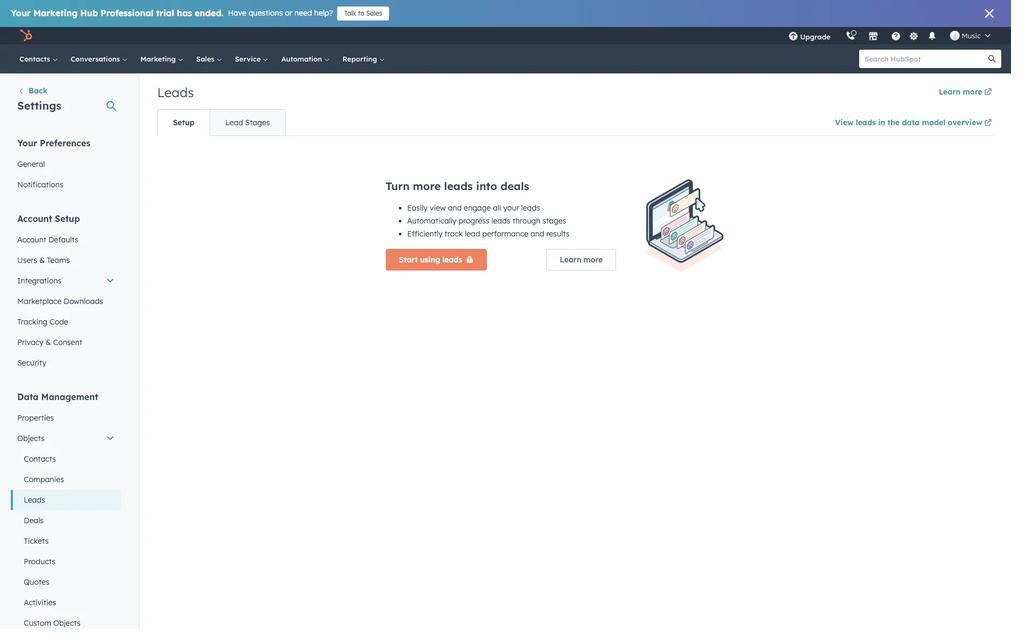 Task type: locate. For each thing, give the bounding box(es) containing it.
automation
[[281, 55, 324, 63]]

your up hubspot icon
[[11, 8, 31, 18]]

learn down results
[[560, 255, 581, 265]]

calling icon button
[[842, 29, 860, 43]]

have
[[228, 8, 246, 18]]

marketing down trial
[[140, 55, 178, 63]]

0 vertical spatial your
[[11, 8, 31, 18]]

1 horizontal spatial setup
[[173, 118, 195, 128]]

objects inside custom objects link
[[53, 619, 81, 629]]

0 vertical spatial and
[[448, 203, 462, 213]]

and
[[448, 203, 462, 213], [531, 229, 544, 239]]

properties
[[17, 414, 54, 423]]

deals
[[501, 179, 529, 193]]

objects down properties at left bottom
[[17, 434, 45, 444]]

more
[[963, 87, 983, 97], [413, 179, 441, 193], [584, 255, 603, 265]]

contacts link for conversations link
[[13, 44, 64, 74]]

leads up deals
[[24, 496, 45, 505]]

conversations
[[71, 55, 122, 63]]

has
[[177, 8, 192, 18]]

stages
[[543, 216, 566, 226]]

activities link
[[11, 593, 121, 614]]

service
[[235, 55, 263, 63]]

leads up setup link
[[157, 84, 194, 101]]

0 vertical spatial contacts
[[19, 55, 52, 63]]

view
[[430, 203, 446, 213]]

learn more link down results
[[546, 249, 616, 271]]

3 link opens in a new window image from the top
[[985, 119, 992, 128]]

& right users
[[39, 256, 45, 265]]

contacts link up companies
[[11, 449, 121, 470]]

account up account defaults
[[17, 214, 52, 224]]

1 horizontal spatial &
[[46, 338, 51, 348]]

notifications button
[[923, 27, 942, 44]]

marketing
[[33, 8, 78, 18], [140, 55, 178, 63]]

contacts up companies
[[24, 455, 56, 464]]

setup up 'account defaults' link
[[55, 214, 80, 224]]

1 account from the top
[[17, 214, 52, 224]]

contacts down hubspot link
[[19, 55, 52, 63]]

security
[[17, 358, 46, 368]]

1 vertical spatial account
[[17, 235, 46, 245]]

link opens in a new window image
[[985, 86, 992, 99]]

code
[[50, 317, 68, 327]]

2 link opens in a new window image from the top
[[985, 117, 992, 130]]

marketplaces image
[[869, 32, 878, 42]]

teams
[[47, 256, 70, 265]]

1 horizontal spatial learn more
[[939, 87, 983, 97]]

0 vertical spatial learn
[[939, 87, 961, 97]]

leads up through
[[521, 203, 540, 213]]

1 horizontal spatial more
[[584, 255, 603, 265]]

music button
[[944, 27, 997, 44]]

marketplaces button
[[862, 27, 885, 44]]

your
[[503, 203, 519, 213]]

0 vertical spatial &
[[39, 256, 45, 265]]

link opens in a new window image
[[985, 89, 992, 97], [985, 117, 992, 130], [985, 119, 992, 128]]

sales inside button
[[366, 9, 382, 17]]

1 vertical spatial objects
[[53, 619, 81, 629]]

1 horizontal spatial objects
[[53, 619, 81, 629]]

0 vertical spatial account
[[17, 214, 52, 224]]

security link
[[11, 353, 121, 374]]

questions
[[249, 8, 283, 18]]

automation link
[[275, 44, 336, 74]]

properties link
[[11, 408, 121, 429]]

menu
[[781, 27, 998, 44]]

general link
[[11, 154, 121, 175]]

contacts
[[19, 55, 52, 63], [24, 455, 56, 464]]

objects
[[17, 434, 45, 444], [53, 619, 81, 629]]

leads left in
[[856, 118, 876, 128]]

account up users
[[17, 235, 46, 245]]

0 vertical spatial contacts link
[[13, 44, 64, 74]]

1 vertical spatial sales
[[196, 55, 217, 63]]

0 vertical spatial objects
[[17, 434, 45, 444]]

0 vertical spatial learn more
[[939, 87, 983, 97]]

efficiently
[[407, 229, 443, 239]]

view
[[835, 118, 854, 128]]

0 horizontal spatial leads
[[24, 496, 45, 505]]

preferences
[[40, 138, 90, 149]]

sales
[[366, 9, 382, 17], [196, 55, 217, 63]]

learn up overview
[[939, 87, 961, 97]]

products link
[[11, 552, 121, 572]]

talk to sales button
[[337, 6, 389, 21]]

link opens in a new window image for learn more
[[985, 89, 992, 97]]

0 horizontal spatial more
[[413, 179, 441, 193]]

navigation
[[157, 109, 286, 136]]

music
[[962, 31, 981, 40]]

account
[[17, 214, 52, 224], [17, 235, 46, 245]]

0 horizontal spatial &
[[39, 256, 45, 265]]

objects button
[[11, 429, 121, 449]]

using
[[420, 255, 440, 265]]

your
[[11, 8, 31, 18], [17, 138, 37, 149]]

1 horizontal spatial leads
[[157, 84, 194, 101]]

and right "view"
[[448, 203, 462, 213]]

objects inside "button"
[[17, 434, 45, 444]]

all
[[493, 203, 501, 213]]

0 vertical spatial marketing
[[33, 8, 78, 18]]

0 vertical spatial sales
[[366, 9, 382, 17]]

companies
[[24, 475, 64, 485]]

0 horizontal spatial learn more
[[560, 255, 603, 265]]

reporting
[[343, 55, 379, 63]]

1 horizontal spatial sales
[[366, 9, 382, 17]]

1 horizontal spatial marketing
[[140, 55, 178, 63]]

1 vertical spatial and
[[531, 229, 544, 239]]

integrations button
[[11, 271, 121, 291]]

2 horizontal spatial more
[[963, 87, 983, 97]]

sales left service
[[196, 55, 217, 63]]

learn more link up overview
[[939, 85, 994, 99]]

learn
[[939, 87, 961, 97], [560, 255, 581, 265]]

1 vertical spatial leads
[[24, 496, 45, 505]]

leads
[[157, 84, 194, 101], [24, 496, 45, 505]]

objects down the activities link
[[53, 619, 81, 629]]

menu containing music
[[781, 27, 998, 44]]

1 vertical spatial &
[[46, 338, 51, 348]]

back link
[[17, 85, 48, 98]]

setup
[[173, 118, 195, 128], [55, 214, 80, 224]]

easily view and engage all your leads automatically progress leads through stages efficiently track lead performance and results
[[407, 203, 570, 239]]

professional
[[101, 8, 154, 18]]

0 horizontal spatial setup
[[55, 214, 80, 224]]

1 horizontal spatial learn
[[939, 87, 961, 97]]

need
[[295, 8, 312, 18]]

& right privacy
[[46, 338, 51, 348]]

2 account from the top
[[17, 235, 46, 245]]

users & teams link
[[11, 250, 121, 271]]

trial
[[156, 8, 174, 18]]

account for account defaults
[[17, 235, 46, 245]]

1 vertical spatial contacts link
[[11, 449, 121, 470]]

data
[[17, 392, 39, 403]]

privacy
[[17, 338, 43, 348]]

tracking
[[17, 317, 47, 327]]

your for your preferences
[[17, 138, 37, 149]]

leads inside start using leads 'button'
[[443, 255, 462, 265]]

1 vertical spatial learn
[[560, 255, 581, 265]]

the
[[888, 118, 900, 128]]

notifications
[[17, 180, 63, 190]]

and down through
[[531, 229, 544, 239]]

& inside 'link'
[[39, 256, 45, 265]]

help button
[[887, 27, 905, 44]]

setup left lead
[[173, 118, 195, 128]]

activities
[[24, 598, 56, 608]]

quotes
[[24, 578, 49, 588]]

model
[[922, 118, 946, 128]]

1 vertical spatial learn more link
[[546, 249, 616, 271]]

0 horizontal spatial marketing
[[33, 8, 78, 18]]

1 horizontal spatial learn more link
[[939, 85, 994, 99]]

contacts link down hubspot link
[[13, 44, 64, 74]]

sales right to
[[366, 9, 382, 17]]

marketplace downloads link
[[11, 291, 121, 312]]

0 vertical spatial setup
[[173, 118, 195, 128]]

0 vertical spatial learn more link
[[939, 85, 994, 99]]

hubspot image
[[19, 29, 32, 42]]

to
[[358, 9, 364, 17]]

leads left into
[[444, 179, 473, 193]]

learn more down results
[[560, 255, 603, 265]]

greg robinson image
[[950, 31, 960, 41]]

1 vertical spatial learn more
[[560, 255, 603, 265]]

data
[[902, 118, 920, 128]]

1 vertical spatial contacts
[[24, 455, 56, 464]]

account defaults link
[[11, 230, 121, 250]]

leads
[[856, 118, 876, 128], [444, 179, 473, 193], [521, 203, 540, 213], [492, 216, 511, 226], [443, 255, 462, 265]]

0 horizontal spatial objects
[[17, 434, 45, 444]]

1 link opens in a new window image from the top
[[985, 89, 992, 97]]

Search HubSpot search field
[[859, 50, 992, 68]]

1 vertical spatial your
[[17, 138, 37, 149]]

tickets
[[24, 537, 49, 546]]

learn more left link opens in a new window image
[[939, 87, 983, 97]]

progress
[[459, 216, 490, 226]]

menu item
[[838, 27, 840, 44]]

marketing left hub at the top left of page
[[33, 8, 78, 18]]

leads right using
[[443, 255, 462, 265]]

leads inside data management element
[[24, 496, 45, 505]]

contacts link
[[13, 44, 64, 74], [11, 449, 121, 470]]

stages
[[245, 118, 270, 128]]

0 horizontal spatial learn more link
[[546, 249, 616, 271]]

your up "general"
[[17, 138, 37, 149]]

0 vertical spatial more
[[963, 87, 983, 97]]

notifications link
[[11, 175, 121, 195]]

1 vertical spatial more
[[413, 179, 441, 193]]

0 horizontal spatial and
[[448, 203, 462, 213]]



Task type: describe. For each thing, give the bounding box(es) containing it.
navigation containing setup
[[157, 109, 286, 136]]

tracking code link
[[11, 312, 121, 332]]

tracking code
[[17, 317, 68, 327]]

search image
[[989, 55, 996, 63]]

back
[[29, 86, 48, 96]]

1 horizontal spatial and
[[531, 229, 544, 239]]

users
[[17, 256, 37, 265]]

easily
[[407, 203, 428, 213]]

results
[[547, 229, 570, 239]]

settings image
[[909, 32, 919, 41]]

setup link
[[158, 110, 210, 136]]

leads down all
[[492, 216, 511, 226]]

ended.
[[195, 8, 224, 18]]

link opens in a new window image for view leads in the data model overview
[[985, 119, 992, 128]]

tickets link
[[11, 531, 121, 552]]

contacts inside data management element
[[24, 455, 56, 464]]

account setup
[[17, 214, 80, 224]]

upgrade image
[[789, 32, 798, 42]]

management
[[41, 392, 98, 403]]

marketplace downloads
[[17, 297, 103, 306]]

help image
[[891, 32, 901, 42]]

into
[[476, 179, 497, 193]]

0 horizontal spatial learn
[[560, 255, 581, 265]]

search button
[[983, 50, 1002, 68]]

leads link
[[11, 490, 121, 511]]

lead stages link
[[210, 110, 285, 136]]

turn
[[386, 179, 410, 193]]

consent
[[53, 338, 82, 348]]

& for users
[[39, 256, 45, 265]]

start
[[399, 255, 418, 265]]

users & teams
[[17, 256, 70, 265]]

view leads in the data model overview
[[835, 118, 983, 128]]

0 vertical spatial leads
[[157, 84, 194, 101]]

lead stages
[[225, 118, 270, 128]]

talk to sales
[[344, 9, 382, 17]]

or
[[285, 8, 292, 18]]

calling icon image
[[846, 31, 856, 41]]

leads inside view leads in the data model overview link
[[856, 118, 876, 128]]

in
[[878, 118, 886, 128]]

engage
[[464, 203, 491, 213]]

integrations
[[17, 276, 61, 286]]

service link
[[228, 44, 275, 74]]

marketing link
[[134, 44, 190, 74]]

sales link
[[190, 44, 228, 74]]

start using leads button
[[386, 249, 487, 271]]

upgrade
[[800, 32, 831, 41]]

track
[[445, 229, 463, 239]]

quotes link
[[11, 572, 121, 593]]

your preferences
[[17, 138, 90, 149]]

defaults
[[48, 235, 78, 245]]

account defaults
[[17, 235, 78, 245]]

general
[[17, 159, 45, 169]]

account for account setup
[[17, 214, 52, 224]]

1 vertical spatial setup
[[55, 214, 80, 224]]

help?
[[314, 8, 333, 18]]

2 vertical spatial more
[[584, 255, 603, 265]]

1 vertical spatial marketing
[[140, 55, 178, 63]]

custom objects link
[[11, 614, 121, 630]]

talk
[[344, 9, 356, 17]]

your for your marketing hub professional trial has ended. have questions or need help?
[[11, 8, 31, 18]]

your preferences element
[[11, 137, 121, 195]]

lead
[[465, 229, 480, 239]]

privacy & consent link
[[11, 332, 121, 353]]

notifications image
[[927, 32, 937, 42]]

automatically
[[407, 216, 457, 226]]

contacts link for companies link
[[11, 449, 121, 470]]

performance
[[482, 229, 529, 239]]

downloads
[[64, 297, 103, 306]]

hub
[[80, 8, 98, 18]]

data management
[[17, 392, 98, 403]]

turn more leads into deals
[[386, 179, 529, 193]]

0 horizontal spatial sales
[[196, 55, 217, 63]]

your marketing hub professional trial has ended. have questions or need help?
[[11, 8, 333, 18]]

settings
[[17, 99, 61, 112]]

data management element
[[11, 391, 121, 630]]

companies link
[[11, 470, 121, 490]]

marketplace
[[17, 297, 62, 306]]

lead
[[225, 118, 243, 128]]

start using leads
[[399, 255, 462, 265]]

& for privacy
[[46, 338, 51, 348]]

account setup element
[[11, 213, 121, 374]]

privacy & consent
[[17, 338, 82, 348]]

close image
[[985, 9, 994, 18]]

custom
[[24, 619, 51, 629]]



Task type: vqa. For each thing, say whether or not it's contained in the screenshot.
"Account" in the Account Defaults link
no



